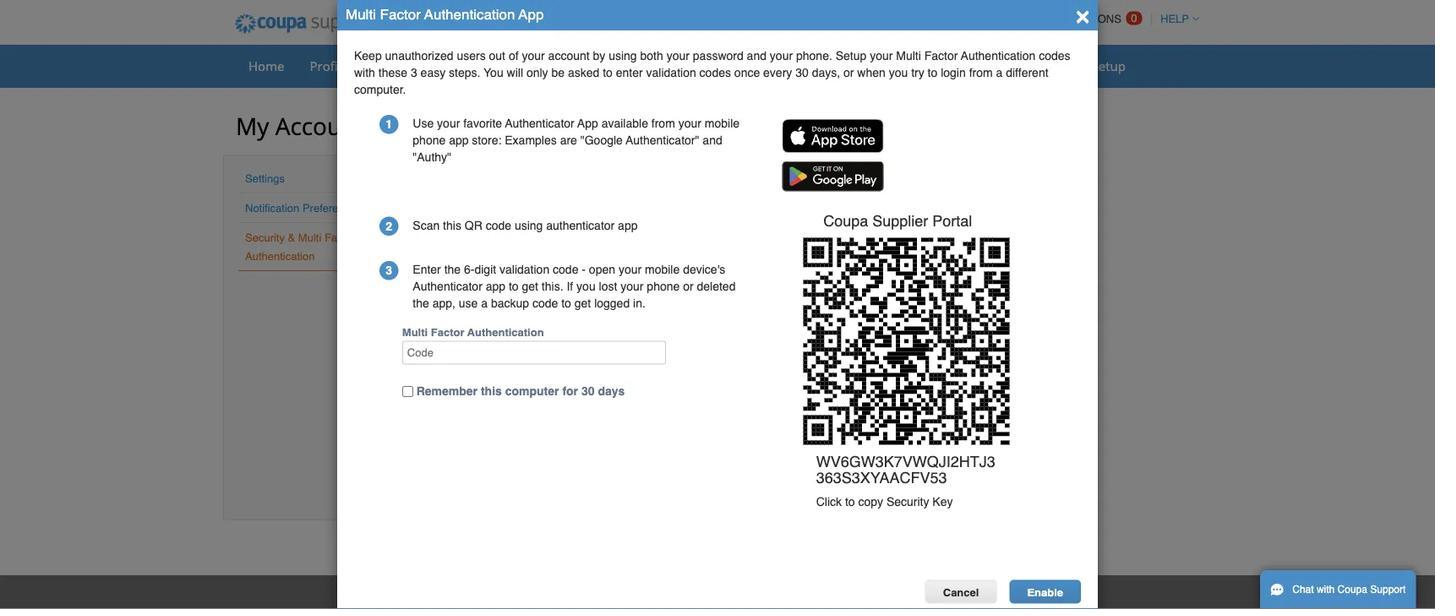 Task type: locate. For each thing, give the bounding box(es) containing it.
be left sent
[[626, 458, 639, 471]]

authenticator inside enter the 6-digit validation code - open your mobile device's authenticator app to get this. if you lost your phone or deleted the app, use a backup code to get logged in.
[[413, 280, 482, 293]]

authentication inside "keep unauthorized users out of your account by using both your password and your phone. setup your multi factor authentication codes with these 3 easy steps. you will only be asked to enter validation codes once every 30 days, or when you try to login from a different computer."
[[961, 49, 1036, 63]]

codes down password
[[700, 66, 731, 79]]

app inside use your favorite authenticator app available from your mobile phone app store: examples are "google authenticator" and "authy"
[[449, 134, 469, 147]]

multi
[[346, 6, 376, 22], [896, 49, 921, 63], [447, 119, 484, 140], [401, 157, 444, 183], [298, 231, 321, 244], [402, 326, 428, 338]]

enable down app,
[[431, 323, 465, 335]]

be down account
[[551, 66, 565, 79]]

security left the key
[[887, 495, 929, 508]]

factor down store:
[[449, 157, 504, 183]]

store
[[501, 339, 528, 352]]

0 horizontal spatial validation
[[500, 263, 550, 276]]

security inside security & multi factor authentication
[[245, 231, 285, 244]]

0 vertical spatial with
[[354, 66, 375, 79]]

app down in. on the left
[[623, 322, 644, 335]]

service/time sheets link
[[429, 53, 569, 79]]

0 horizontal spatial 30
[[581, 385, 595, 399]]

invoices
[[634, 57, 681, 74]]

0 vertical spatial validation
[[646, 66, 696, 79]]

1 vertical spatial a
[[481, 297, 488, 310]]

1 vertical spatial via
[[401, 402, 421, 422]]

device's
[[683, 263, 725, 276]]

using up enter
[[609, 49, 637, 63]]

multi down use
[[401, 157, 444, 183]]

app inside enter the 6-digit validation code - open your mobile device's authenticator app to get this. if you lost your phone or deleted the app, use a backup code to get logged in.
[[486, 280, 505, 293]]

orders link
[[362, 53, 426, 79]]

1 vertical spatial validation
[[500, 263, 550, 276]]

will inside "keep unauthorized users out of your account by using both your password and your phone. setup your multi factor authentication codes with these 3 easy steps. you will only be asked to enter validation codes once every 30 days, or when you try to login from a different computer."
[[507, 66, 523, 79]]

will up prompted
[[606, 458, 622, 471]]

catalogs link
[[696, 53, 768, 79]]

2 vertical spatial a
[[567, 458, 574, 471]]

using
[[609, 49, 637, 63], [515, 219, 543, 232]]

0 horizontal spatial or
[[683, 280, 694, 293]]

codes
[[1039, 49, 1071, 63], [700, 66, 731, 79]]

store:
[[472, 134, 502, 147]]

multi factor authentication down examples
[[401, 157, 636, 183]]

available down device's
[[647, 322, 694, 335]]

when
[[857, 66, 886, 79], [590, 475, 618, 488]]

and right authenticator"
[[703, 134, 722, 147]]

0 horizontal spatial account
[[275, 110, 364, 142]]

0 vertical spatial multi factor authentication
[[401, 157, 636, 183]]

0 horizontal spatial when
[[590, 475, 618, 488]]

setup right 'ons'
[[1092, 57, 1126, 74]]

keep unauthorized users out of your account by using both your password and your phone. setup your multi factor authentication codes with these 3 easy steps. you will only be asked to enter validation codes once every 30 days, or when you try to login from a different computer.
[[354, 49, 1071, 96]]

1 horizontal spatial for
[[562, 385, 578, 399]]

or down device's
[[683, 280, 694, 293]]

1 using from the top
[[501, 322, 531, 335]]

1 horizontal spatial from
[[697, 322, 721, 335]]

authentication up the 'store'
[[467, 326, 544, 338]]

setup
[[836, 49, 867, 63], [1092, 57, 1126, 74]]

1 vertical spatial this
[[481, 385, 502, 399]]

multi right use
[[447, 119, 484, 140]]

if
[[567, 280, 573, 293]]

2
[[386, 219, 392, 233]]

coupa supplier portal image
[[223, 3, 441, 45], [675, 593, 760, 609]]

1 horizontal spatial validation
[[646, 66, 696, 79]]

authenticator up use
[[425, 266, 518, 287]]

& down notification preferences link
[[288, 231, 295, 244]]

and
[[747, 49, 767, 63], [703, 134, 722, 147], [611, 229, 629, 241], [675, 475, 695, 488]]

1 vertical spatial using
[[501, 458, 531, 471]]

0 vertical spatial the
[[444, 263, 461, 276]]

via for via sms
[[401, 402, 421, 422]]

2 via from the top
[[401, 402, 421, 422]]

get
[[522, 280, 538, 293], [575, 297, 591, 310]]

setup up days,
[[836, 49, 867, 63]]

1 horizontal spatial account
[[493, 229, 533, 241]]

key
[[933, 495, 953, 508]]

favorite
[[463, 117, 502, 130]]

click
[[816, 495, 842, 508]]

app up "google
[[578, 117, 598, 130]]

1 horizontal spatial using
[[609, 49, 637, 63]]

2 horizontal spatial a
[[996, 66, 1003, 79]]

a right sms,
[[567, 458, 574, 471]]

this left qr
[[443, 219, 461, 232]]

validation down both
[[646, 66, 696, 79]]

0 horizontal spatial from
[[652, 117, 675, 130]]

when left prompted
[[590, 475, 618, 488]]

enable for both account access (login) and payment changes
[[415, 229, 723, 241]]

this left computer
[[481, 385, 502, 399]]

you
[[889, 66, 908, 79], [577, 280, 596, 293]]

will down the 'of'
[[507, 66, 523, 79]]

1 horizontal spatial a
[[567, 458, 574, 471]]

from inside "keep unauthorized users out of your account by using both your password and your phone. setup your multi factor authentication codes with these 3 easy steps. you will only be asked to enter validation codes once every 30 days, or when you try to login from a different computer."
[[969, 66, 993, 79]]

will inside using sms, a code will be sent to your mobile phone number. enter verification code when prompted and select ok. sms rates apply.
[[606, 458, 622, 471]]

0 horizontal spatial security
[[245, 231, 285, 244]]

you left try at the top of the page
[[889, 66, 908, 79]]

validation
[[646, 66, 696, 79], [500, 263, 550, 276]]

a
[[996, 66, 1003, 79], [481, 297, 488, 310], [567, 458, 574, 471]]

1 vertical spatial when
[[590, 475, 618, 488]]

0 horizontal spatial you
[[577, 280, 596, 293]]

rates
[[785, 475, 811, 488]]

mobile inside 'using an authenticator app available from your mobile phone app store'
[[751, 322, 785, 335]]

factor down you
[[488, 119, 532, 140]]

1 vertical spatial be
[[626, 458, 639, 471]]

authentication down are
[[509, 157, 636, 183]]

1 vertical spatial enter
[[827, 458, 856, 471]]

2 horizontal spatial from
[[969, 66, 993, 79]]

phone
[[413, 134, 446, 147], [647, 280, 680, 293], [789, 322, 822, 335], [745, 458, 778, 471]]

3 down 2
[[386, 264, 392, 277]]

factor inside security & multi factor authentication
[[324, 231, 356, 244]]

you right "if"
[[577, 280, 596, 293]]

1 vertical spatial &
[[288, 231, 295, 244]]

or inside enter the 6-digit validation code - open your mobile device's authenticator app to get this. if you lost your phone or deleted the app, use a backup code to get logged in.
[[683, 280, 694, 293]]

get left this.
[[522, 280, 538, 293]]

0 horizontal spatial the
[[413, 297, 429, 310]]

0 vertical spatial a
[[996, 66, 1003, 79]]

chat with coupa support
[[1293, 584, 1406, 596]]

authentication inside my account security & multi factor authentication
[[536, 119, 642, 140]]

0 vertical spatial security
[[371, 119, 428, 140]]

qr
[[465, 219, 482, 232]]

computer
[[505, 385, 559, 399]]

via sms
[[401, 402, 459, 422]]

1 horizontal spatial will
[[606, 458, 622, 471]]

sms right ok.
[[756, 475, 781, 488]]

codes up different
[[1039, 49, 1071, 63]]

a inside "keep unauthorized users out of your account by using both your password and your phone. setup your multi factor authentication codes with these 3 easy steps. you will only be asked to enter validation codes once every 30 days, or when you try to login from a different computer."
[[996, 66, 1003, 79]]

service/time
[[440, 57, 516, 74]]

enter inside enter the 6-digit validation code - open your mobile device's authenticator app to get this. if you lost your phone or deleted the app, use a backup code to get logged in.
[[413, 263, 441, 276]]

app up sheets
[[519, 6, 544, 22]]

to inside using sms, a code will be sent to your mobile phone number. enter verification code when prompted and select ok. sms rates apply.
[[668, 458, 677, 471]]

an
[[535, 322, 548, 335]]

sourcing link
[[929, 53, 1003, 79]]

this for remember
[[481, 385, 502, 399]]

using inside using sms, a code will be sent to your mobile phone number. enter verification code when prompted and select ok. sms rates apply.
[[501, 458, 531, 471]]

multi factor authentication
[[401, 157, 636, 183], [402, 326, 544, 338]]

0 horizontal spatial sms
[[425, 402, 455, 422]]

0 horizontal spatial this
[[443, 219, 461, 232]]

sms down remember
[[425, 402, 455, 422]]

1 horizontal spatial this
[[481, 385, 502, 399]]

computer.
[[354, 83, 406, 96]]

1 horizontal spatial 30
[[796, 66, 809, 79]]

from right login
[[969, 66, 993, 79]]

multi inside security & multi factor authentication
[[298, 231, 321, 244]]

when right days,
[[857, 66, 886, 79]]

0 horizontal spatial be
[[551, 66, 565, 79]]

both
[[468, 229, 491, 241]]

app
[[519, 6, 544, 22], [578, 117, 598, 130], [522, 266, 549, 287], [623, 322, 644, 335]]

multi up try at the top of the page
[[896, 49, 921, 63]]

validation up this.
[[500, 263, 550, 276]]

coupa down google play store multi factor authentication app image
[[823, 212, 868, 230]]

a left different
[[996, 66, 1003, 79]]

with down keep
[[354, 66, 375, 79]]

via down remember
[[401, 402, 421, 422]]

add-ons
[[1017, 57, 1066, 74]]

0 vertical spatial 3
[[411, 66, 417, 79]]

using up verification
[[501, 458, 531, 471]]

a right use
[[481, 297, 488, 310]]

1 vertical spatial or
[[683, 280, 694, 293]]

1 vertical spatial account
[[493, 229, 533, 241]]

coupa
[[823, 212, 868, 230], [1338, 584, 1368, 596]]

0 vertical spatial coupa supplier portal image
[[223, 3, 441, 45]]

verification
[[501, 475, 558, 488]]

0 horizontal spatial using
[[515, 219, 543, 232]]

1 horizontal spatial coupa
[[1338, 584, 1368, 596]]

using inside 'using an authenticator app available from your mobile phone app store'
[[501, 322, 531, 335]]

using right both
[[515, 219, 543, 232]]

factor up login
[[924, 49, 958, 63]]

to right sent
[[668, 458, 677, 471]]

sms,
[[535, 458, 564, 471]]

0 vertical spatial via
[[401, 266, 421, 287]]

1 vertical spatial codes
[[700, 66, 731, 79]]

steps.
[[449, 66, 480, 79]]

this
[[443, 219, 461, 232], [481, 385, 502, 399]]

to left copy
[[845, 495, 855, 508]]

phone inside using sms, a code will be sent to your mobile phone number. enter verification code when prompted and select ok. sms rates apply.
[[745, 458, 778, 471]]

with
[[354, 66, 375, 79], [1317, 584, 1335, 596]]

orders
[[373, 57, 415, 74]]

1 vertical spatial for
[[562, 385, 578, 399]]

available inside use your favorite authenticator app available from your mobile phone app store: examples are "google authenticator" and "authy"
[[602, 117, 648, 130]]

password
[[693, 49, 744, 63]]

try
[[911, 66, 924, 79]]

my account security & multi factor authentication
[[236, 110, 642, 142]]

the
[[444, 263, 461, 276], [413, 297, 429, 310]]

2 using from the top
[[501, 458, 531, 471]]

3 down unauthorized
[[411, 66, 417, 79]]

1 vertical spatial coupa
[[1338, 584, 1368, 596]]

0 horizontal spatial coupa
[[823, 212, 868, 230]]

security inside wv6gw3k7vwqji2htj3 363s3xyaacfv53 click to copy security key
[[887, 495, 929, 508]]

to down "if"
[[561, 297, 571, 310]]

0 horizontal spatial with
[[354, 66, 375, 79]]

1 vertical spatial security
[[245, 231, 285, 244]]

1 horizontal spatial with
[[1317, 584, 1335, 596]]

enable right cancel
[[1027, 586, 1063, 599]]

1 horizontal spatial coupa supplier portal image
[[675, 593, 760, 609]]

with right chat
[[1317, 584, 1335, 596]]

account right both
[[493, 229, 533, 241]]

setup link
[[1081, 53, 1137, 79]]

1 horizontal spatial you
[[889, 66, 908, 79]]

1 horizontal spatial security
[[371, 119, 428, 140]]

code right sms,
[[577, 458, 603, 471]]

setup inside "keep unauthorized users out of your account by using both your password and your phone. setup your multi factor authentication codes with these 3 easy steps. you will only be asked to enter validation codes once every 30 days, or when you try to login from a different computer."
[[836, 49, 867, 63]]

enter up "apply." at the bottom right
[[827, 458, 856, 471]]

2 vertical spatial from
[[697, 322, 721, 335]]

1 vertical spatial you
[[577, 280, 596, 293]]

validation inside "keep unauthorized users out of your account by using both your password and your phone. setup your multi factor authentication codes with these 3 easy steps. you will only be asked to enter validation codes once every 30 days, or when you try to login from a different computer."
[[646, 66, 696, 79]]

cancel button
[[925, 580, 997, 604]]

authentication down notification
[[245, 250, 315, 262]]

available up "google
[[602, 117, 648, 130]]

2 horizontal spatial security
[[887, 495, 929, 508]]

available inside 'using an authenticator app available from your mobile phone app store'
[[647, 322, 694, 335]]

be inside "keep unauthorized users out of your account by using both your password and your phone. setup your multi factor authentication codes with these 3 easy steps. you will only be asked to enter validation codes once every 30 days, or when you try to login from a different computer."
[[551, 66, 565, 79]]

from inside use your favorite authenticator app available from your mobile phone app store: examples are "google authenticator" and "authy"
[[652, 117, 675, 130]]

get down disabled on the top of the page
[[575, 297, 591, 310]]

0 horizontal spatial a
[[481, 297, 488, 310]]

0 horizontal spatial enter
[[413, 263, 441, 276]]

account down profile link
[[275, 110, 364, 142]]

for
[[452, 229, 465, 241], [562, 385, 578, 399]]

1 vertical spatial with
[[1317, 584, 1335, 596]]

and up once
[[747, 49, 767, 63]]

or right days,
[[844, 66, 854, 79]]

to down the by
[[603, 66, 613, 79]]

profile
[[310, 57, 348, 74]]

"authy"
[[413, 150, 451, 164]]

coupa left 'support'
[[1338, 584, 1368, 596]]

0 vertical spatial or
[[844, 66, 854, 79]]

app
[[449, 134, 469, 147], [618, 219, 638, 232], [486, 280, 505, 293], [825, 322, 845, 335]]

validation inside enter the 6-digit validation code - open your mobile device's authenticator app to get this. if you lost your phone or deleted the app, use a backup code to get logged in.
[[500, 263, 550, 276]]

enable inside button
[[1027, 586, 1063, 599]]

0 vertical spatial enter
[[413, 263, 441, 276]]

security & multi factor authentication
[[245, 231, 356, 262]]

0 vertical spatial &
[[432, 119, 443, 140]]

for right computer
[[562, 385, 578, 399]]

the left 6-
[[444, 263, 461, 276]]

security
[[371, 119, 428, 140], [245, 231, 285, 244], [887, 495, 929, 508]]

authenticator"
[[626, 134, 699, 147]]

security up "authy"
[[371, 119, 428, 140]]

1 vertical spatial will
[[606, 458, 622, 471]]

authentication down asked
[[536, 119, 642, 140]]

different
[[1006, 66, 1049, 79]]

security down notification
[[245, 231, 285, 244]]

0 vertical spatial from
[[969, 66, 993, 79]]

preferences
[[303, 202, 362, 214]]

a inside enter the 6-digit validation code - open your mobile device's authenticator app to get this. if you lost your phone or deleted the app, use a backup code to get logged in.
[[481, 297, 488, 310]]

this.
[[542, 280, 563, 293]]

using sms, a code will be sent to your mobile phone number. enter verification code when prompted and select ok. sms rates apply.
[[501, 458, 856, 488]]

sent
[[642, 458, 664, 471]]

0 horizontal spatial for
[[452, 229, 465, 241]]

using
[[501, 322, 531, 335], [501, 458, 531, 471]]

0 vertical spatial codes
[[1039, 49, 1071, 63]]

1 horizontal spatial the
[[444, 263, 461, 276]]

of
[[509, 49, 519, 63]]

enter up app,
[[413, 263, 441, 276]]

0 horizontal spatial will
[[507, 66, 523, 79]]

sms inside using sms, a code will be sent to your mobile phone number. enter verification code when prompted and select ok. sms rates apply.
[[756, 475, 781, 488]]

1 vertical spatial sms
[[756, 475, 781, 488]]

enable left qr
[[415, 229, 449, 241]]

0 vertical spatial will
[[507, 66, 523, 79]]

multi down notification preferences link
[[298, 231, 321, 244]]

factor inside my account security & multi factor authentication
[[488, 119, 532, 140]]

business performance
[[783, 57, 915, 74]]

with inside button
[[1317, 584, 1335, 596]]

1 vertical spatial get
[[575, 297, 591, 310]]

factor down preferences
[[324, 231, 356, 244]]

and left select at the bottom
[[675, 475, 695, 488]]

code down this.
[[532, 297, 558, 310]]

2 vertical spatial security
[[887, 495, 929, 508]]

multi factor authentication down use
[[402, 326, 544, 338]]

1 via from the top
[[401, 266, 421, 287]]

for left both
[[452, 229, 465, 241]]

0 vertical spatial you
[[889, 66, 908, 79]]

None checkbox
[[414, 323, 425, 334], [402, 381, 413, 403], [414, 323, 425, 334], [402, 381, 413, 403]]

0 vertical spatial when
[[857, 66, 886, 79]]

out
[[489, 49, 505, 63]]

the left app,
[[413, 297, 429, 310]]

0 vertical spatial get
[[522, 280, 538, 293]]

authenticator down logged
[[551, 322, 620, 335]]

authenticator up examples
[[505, 117, 575, 130]]

0 horizontal spatial codes
[[700, 66, 731, 79]]

& up "authy"
[[432, 119, 443, 140]]

0 vertical spatial using
[[501, 322, 531, 335]]

0 horizontal spatial 3
[[386, 264, 392, 277]]

wv6gw3k7vwqji2htj3
[[816, 453, 995, 470]]

2 vertical spatial enable
[[1027, 586, 1063, 599]]

from
[[969, 66, 993, 79], [652, 117, 675, 130], [697, 322, 721, 335]]

select
[[698, 475, 729, 488]]

-
[[582, 263, 586, 276]]

0 vertical spatial 30
[[796, 66, 809, 79]]

1 vertical spatial from
[[652, 117, 675, 130]]

are
[[560, 134, 577, 147]]

performance
[[838, 57, 915, 74]]

1 horizontal spatial 3
[[411, 66, 417, 79]]

using up the 'store'
[[501, 322, 531, 335]]

app inside use your favorite authenticator app available from your mobile phone app store: examples are "google authenticator" and "authy"
[[578, 117, 598, 130]]

authentication up different
[[961, 49, 1036, 63]]

code up "if"
[[553, 263, 579, 276]]

30 left days
[[581, 385, 595, 399]]

from up authenticator"
[[652, 117, 675, 130]]

1 horizontal spatial sms
[[756, 475, 781, 488]]

0 vertical spatial be
[[551, 66, 565, 79]]

via down scan on the left of the page
[[401, 266, 421, 287]]



Task type: describe. For each thing, give the bounding box(es) containing it.
using for using sms, a code will be sent to your mobile phone number. enter verification code when prompted and select ok. sms rates apply.
[[501, 458, 531, 471]]

settings link
[[245, 172, 285, 185]]

when inside "keep unauthorized users out of your account by using both your password and your phone. setup your multi factor authentication codes with these 3 easy steps. you will only be asked to enter validation codes once every 30 days, or when you try to login from a different computer."
[[857, 66, 886, 79]]

disabled
[[553, 270, 596, 285]]

0 horizontal spatial coupa supplier portal image
[[223, 3, 441, 45]]

authentication up users
[[424, 6, 515, 22]]

security & multi factor authentication link
[[245, 231, 356, 262]]

by
[[593, 49, 605, 63]]

and inside "keep unauthorized users out of your account by using both your password and your phone. setup your multi factor authentication codes with these 3 easy steps. you will only be asked to enter validation codes once every 30 days, or when you try to login from a different computer."
[[747, 49, 767, 63]]

notification
[[245, 202, 299, 214]]

phone inside use your favorite authenticator app available from your mobile phone app store: examples are "google authenticator" and "authy"
[[413, 134, 446, 147]]

easy
[[421, 66, 446, 79]]

using inside "keep unauthorized users out of your account by using both your password and your phone. setup your multi factor authentication codes with these 3 easy steps. you will only be asked to enter validation codes once every 30 days, or when you try to login from a different computer."
[[609, 49, 637, 63]]

1 vertical spatial the
[[413, 297, 429, 310]]

unauthorized
[[385, 49, 453, 63]]

apply.
[[814, 475, 845, 488]]

× button
[[1076, 1, 1090, 28]]

363s3xyaacfv53
[[816, 470, 947, 487]]

mobile inside using sms, a code will be sent to your mobile phone number. enter verification code when prompted and select ok. sms rates apply.
[[707, 458, 742, 471]]

code down sms,
[[561, 475, 587, 488]]

payment
[[632, 229, 676, 241]]

be inside using sms, a code will be sent to your mobile phone number. enter verification code when prompted and select ok. sms rates apply.
[[626, 458, 639, 471]]

1 vertical spatial multi factor authentication
[[402, 326, 544, 338]]

& inside my account security & multi factor authentication
[[432, 119, 443, 140]]

sourcing
[[940, 57, 992, 74]]

in.
[[633, 297, 646, 310]]

3 inside "keep unauthorized users out of your account by using both your password and your phone. setup your multi factor authentication codes with these 3 easy steps. you will only be asked to enter validation codes once every 30 days, or when you try to login from a different computer."
[[411, 66, 417, 79]]

coupa inside button
[[1338, 584, 1368, 596]]

scan
[[413, 219, 440, 232]]

via for via authenticator app disabled
[[401, 266, 421, 287]]

authenticator inside 'using an authenticator app available from your mobile phone app store'
[[551, 322, 620, 335]]

1 horizontal spatial codes
[[1039, 49, 1071, 63]]

to up backup
[[509, 280, 519, 293]]

sheets
[[519, 57, 558, 74]]

you
[[484, 66, 503, 79]]

copy
[[858, 495, 883, 508]]

invoices link
[[623, 53, 692, 79]]

ok.
[[732, 475, 752, 488]]

1
[[386, 117, 392, 131]]

app left "if"
[[522, 266, 549, 287]]

×
[[1076, 1, 1090, 28]]

(login)
[[574, 229, 608, 241]]

1 horizontal spatial get
[[575, 297, 591, 310]]

factor up unauthorized
[[380, 6, 421, 22]]

enter the 6-digit validation code - open your mobile device's authenticator app to get this. if you lost your phone or deleted the app, use a backup code to get logged in.
[[413, 263, 736, 310]]

use
[[413, 117, 434, 130]]

account
[[548, 49, 590, 63]]

lost
[[599, 280, 617, 293]]

1 horizontal spatial setup
[[1092, 57, 1126, 74]]

0 horizontal spatial get
[[522, 280, 538, 293]]

Multi Factor Authentication text field
[[402, 341, 666, 365]]

home
[[248, 57, 284, 74]]

keep
[[354, 49, 382, 63]]

to inside wv6gw3k7vwqji2htj3 363s3xyaacfv53 click to copy security key
[[845, 495, 855, 508]]

multi inside my account security & multi factor authentication
[[447, 119, 484, 140]]

ons
[[1045, 57, 1066, 74]]

number.
[[781, 458, 824, 471]]

app inside 'using an authenticator app available from your mobile phone app store'
[[825, 322, 845, 335]]

once
[[734, 66, 760, 79]]

days,
[[812, 66, 840, 79]]

with inside "keep unauthorized users out of your account by using both your password and your phone. setup your multi factor authentication codes with these 3 easy steps. you will only be asked to enter validation codes once every 30 days, or when you try to login from a different computer."
[[354, 66, 375, 79]]

multi inside "keep unauthorized users out of your account by using both your password and your phone. setup your multi factor authentication codes with these 3 easy steps. you will only be asked to enter validation codes once every 30 days, or when you try to login from a different computer."
[[896, 49, 921, 63]]

and right (login)
[[611, 229, 629, 241]]

open
[[589, 263, 615, 276]]

you inside enter the 6-digit validation code - open your mobile device's authenticator app to get this. if you lost your phone or deleted the app, use a backup code to get logged in.
[[577, 280, 596, 293]]

0 vertical spatial account
[[275, 110, 364, 142]]

& inside security & multi factor authentication
[[288, 231, 295, 244]]

authenticator inside use your favorite authenticator app available from your mobile phone app store: examples are "google authenticator" and "authy"
[[505, 117, 575, 130]]

"google
[[580, 134, 623, 147]]

coupa supplier portal
[[823, 212, 972, 230]]

a inside using sms, a code will be sent to your mobile phone number. enter verification code when prompted and select ok. sms rates apply.
[[567, 458, 574, 471]]

6-
[[464, 263, 475, 276]]

notification preferences link
[[245, 202, 362, 214]]

0 vertical spatial enable
[[415, 229, 449, 241]]

catalogs
[[707, 57, 757, 74]]

my
[[236, 110, 269, 142]]

0 vertical spatial coupa
[[823, 212, 868, 230]]

using an authenticator app available from your mobile phone app store
[[501, 322, 845, 352]]

factor down app,
[[431, 326, 464, 338]]

enter inside using sms, a code will be sent to your mobile phone number. enter verification code when prompted and select ok. sms rates apply.
[[827, 458, 856, 471]]

1 vertical spatial enable
[[431, 323, 465, 335]]

mobile inside use your favorite authenticator app available from your mobile phone app store: examples are "google authenticator" and "authy"
[[705, 117, 740, 130]]

app inside 'using an authenticator app available from your mobile phone app store'
[[623, 322, 644, 335]]

supplier
[[873, 212, 928, 230]]

home link
[[238, 53, 295, 79]]

multi up keep
[[346, 6, 376, 22]]

and inside use your favorite authenticator app available from your mobile phone app store: examples are "google authenticator" and "authy"
[[703, 134, 722, 147]]

1 vertical spatial using
[[515, 219, 543, 232]]

security inside my account security & multi factor authentication
[[371, 119, 428, 140]]

and inside using sms, a code will be sent to your mobile phone number. enter verification code when prompted and select ok. sms rates apply.
[[675, 475, 695, 488]]

use your favorite authenticator app available from your mobile phone app store: examples are "google authenticator" and "authy"
[[413, 117, 740, 164]]

enable button
[[1010, 580, 1081, 604]]

service/time sheets
[[440, 57, 558, 74]]

add-ons link
[[1006, 53, 1077, 79]]

asked
[[568, 66, 600, 79]]

30 inside "keep unauthorized users out of your account by using both your password and your phone. setup your multi factor authentication codes with these 3 easy steps. you will only be asked to enter validation codes once every 30 days, or when you try to login from a different computer."
[[796, 66, 809, 79]]

chat
[[1293, 584, 1314, 596]]

google play store multi factor authentication app image
[[782, 161, 884, 191]]

business performance link
[[772, 53, 926, 79]]

when inside using sms, a code will be sent to your mobile phone number. enter verification code when prompted and select ok. sms rates apply.
[[590, 475, 618, 488]]

1 vertical spatial 30
[[581, 385, 595, 399]]

this for scan
[[443, 219, 461, 232]]

1 vertical spatial 3
[[386, 264, 392, 277]]

phone inside 'using an authenticator app available from your mobile phone app store'
[[789, 322, 822, 335]]

add-
[[1017, 57, 1045, 74]]

authentication inside security & multi factor authentication
[[245, 250, 315, 262]]

via authenticator app disabled
[[401, 266, 596, 287]]

or inside "keep unauthorized users out of your account by using both your password and your phone. setup your multi factor authentication codes with these 3 easy steps. you will only be asked to enter validation codes once every 30 days, or when you try to login from a different computer."
[[844, 66, 854, 79]]

phone inside enter the 6-digit validation code - open your mobile device's authenticator app to get this. if you lost your phone or deleted the app, use a backup code to get logged in.
[[647, 280, 680, 293]]

multi up remember
[[402, 326, 428, 338]]

mobile inside enter the 6-digit validation code - open your mobile device's authenticator app to get this. if you lost your phone or deleted the app, use a backup code to get logged in.
[[645, 263, 680, 276]]

remember this computer for 30 days
[[416, 385, 625, 399]]

business
[[783, 57, 835, 74]]

1 vertical spatial coupa supplier portal image
[[675, 593, 760, 609]]

examples
[[505, 134, 557, 147]]

0 vertical spatial sms
[[425, 402, 455, 422]]

to right try at the top of the page
[[928, 66, 938, 79]]

using for using an authenticator app available from your mobile phone app store
[[501, 322, 531, 335]]

enter
[[616, 66, 643, 79]]

code right qr
[[486, 219, 511, 232]]

cancel
[[943, 586, 979, 599]]

app,
[[432, 297, 456, 310]]

prompted
[[622, 475, 672, 488]]

days
[[598, 385, 625, 399]]

you inside "keep unauthorized users out of your account by using both your password and your phone. setup your multi factor authentication codes with these 3 easy steps. you will only be asked to enter validation codes once every 30 days, or when you try to login from a different computer."
[[889, 66, 908, 79]]

your inside 'using an authenticator app available from your mobile phone app store'
[[724, 322, 747, 335]]

multi factor authentication app
[[346, 6, 544, 22]]

your inside using sms, a code will be sent to your mobile phone number. enter verification code when prompted and select ok. sms rates apply.
[[681, 458, 704, 471]]

every
[[763, 66, 792, 79]]

authenticator
[[546, 219, 615, 232]]

apple app store multi factor authentication app image
[[782, 119, 884, 153]]

both
[[640, 49, 663, 63]]

remember
[[416, 385, 478, 399]]

from inside 'using an authenticator app available from your mobile phone app store'
[[697, 322, 721, 335]]

phone.
[[796, 49, 832, 63]]

asn link
[[573, 53, 619, 79]]

factor inside "keep unauthorized users out of your account by using both your password and your phone. setup your multi factor authentication codes with these 3 easy steps. you will only be asked to enter validation codes once every 30 days, or when you try to login from a different computer."
[[924, 49, 958, 63]]

these
[[378, 66, 407, 79]]

only
[[526, 66, 548, 79]]



Task type: vqa. For each thing, say whether or not it's contained in the screenshot.
or inside Enter the 6-digit validation code - open your mobile device's Authenticator app to get this. If you lost your phone or deleted the app, use a backup code to get logged in.
yes



